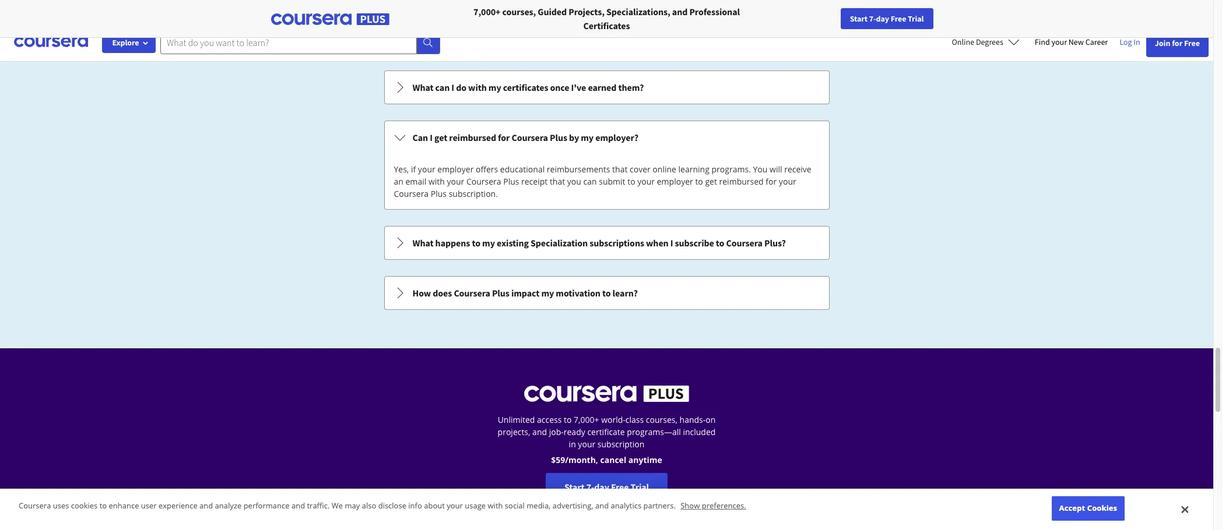 Task type: vqa. For each thing, say whether or not it's contained in the screenshot.
IF
yes



Task type: describe. For each thing, give the bounding box(es) containing it.
access
[[537, 415, 562, 426]]

coursera left uses
[[19, 501, 51, 512]]

if
[[411, 164, 416, 175]]

analyze
[[215, 501, 242, 512]]

day for leftmost start 7-day free trial button
[[594, 482, 609, 493]]

when
[[646, 237, 669, 249]]

unlimited access to 7,000+ world-class courses, hands-on projects, and job-ready certificate programs—all included in your subscription
[[498, 415, 716, 450]]

how does coursera plus impact my motivation to learn? button
[[385, 277, 829, 310]]

online
[[952, 37, 975, 47]]

find your new career
[[1035, 37, 1108, 47]]

your down cover
[[638, 176, 655, 187]]

my inside dropdown button
[[482, 237, 495, 249]]

log in
[[1120, 37, 1141, 47]]

class
[[626, 415, 644, 426]]

coursera right the does
[[454, 288, 490, 299]]

coursera down email
[[394, 188, 429, 199]]

accept
[[1059, 504, 1085, 514]]

plus left impact
[[492, 288, 510, 299]]

to inside the unlimited access to 7,000+ world-class courses, hands-on projects, and job-ready certificate programs—all included in your subscription
[[564, 415, 572, 426]]

receive
[[784, 164, 812, 175]]

to down learning
[[695, 176, 703, 187]]

cancel
[[600, 455, 626, 466]]

you
[[753, 164, 768, 175]]

happens
[[435, 237, 470, 249]]

job-
[[549, 427, 564, 438]]

certificate
[[588, 427, 625, 438]]

unlimited
[[498, 415, 535, 426]]

get inside "can i get reimbursed for coursera plus by my employer?" dropdown button
[[434, 132, 447, 143]]

and left traffic.
[[292, 501, 305, 512]]

courses, inside the 7,000+ courses, guided projects, specializations, and professional certificates
[[502, 6, 536, 17]]

and inside the 7,000+ courses, guided projects, specializations, and professional certificates
[[672, 6, 688, 17]]

preferences.
[[702, 501, 746, 512]]

i inside dropdown button
[[671, 237, 673, 249]]

0 vertical spatial for
[[1172, 38, 1183, 48]]

start for leftmost start 7-day free trial button
[[564, 482, 585, 493]]

coursera plus image for unlimited
[[524, 386, 689, 402]]

7,000+ courses, guided projects, specializations, and professional certificates
[[474, 6, 740, 31]]

guarantee
[[663, 509, 705, 520]]

for inside yes, if your employer offers educational reimbursements that cover online learning programs. you will receive an email with your coursera plus receipt that you can submit to your employer to get reimbursed for your coursera plus subscription.
[[766, 176, 777, 187]]

email
[[406, 176, 426, 187]]

yes, if your employer offers educational reimbursements that cover online learning programs. you will receive an email with your coursera plus receipt that you can submit to your employer to get reimbursed for your coursera plus subscription.
[[394, 164, 812, 199]]

plus?
[[765, 237, 786, 249]]

0 vertical spatial 7-
[[869, 13, 876, 24]]

or
[[509, 509, 517, 520]]

experience
[[159, 501, 198, 512]]

my right "by"
[[581, 132, 594, 143]]

can i get reimbursed for coursera plus by my employer?
[[413, 132, 639, 143]]

can inside yes, if your employer offers educational reimbursements that cover online learning programs. you will receive an email with your coursera plus receipt that you can submit to your employer to get reimbursed for your coursera plus subscription.
[[584, 176, 597, 187]]

hands-
[[680, 415, 706, 426]]

1 horizontal spatial that
[[612, 164, 628, 175]]

start 7-day free trial for leftmost start 7-day free trial button
[[564, 482, 649, 493]]

specializations,
[[606, 6, 671, 17]]

what can i do with my certificates once i've earned them? button
[[385, 71, 829, 104]]

projects,
[[498, 427, 530, 438]]

your inside the unlimited access to 7,000+ world-class courses, hands-on projects, and job-ready certificate programs—all included in your subscription
[[578, 439, 596, 450]]

about
[[424, 501, 445, 512]]

your down receive
[[779, 176, 796, 187]]

reimbursed inside yes, if your employer offers educational reimbursements that cover online learning programs. you will receive an email with your coursera plus receipt that you can submit to your employer to get reimbursed for your coursera plus subscription.
[[719, 176, 764, 187]]

to down cover
[[628, 176, 635, 187]]

your right if
[[418, 164, 435, 175]]

subscribe
[[675, 237, 714, 249]]

with inside yes, if your employer offers educational reimbursements that cover online learning programs. you will receive an email with your coursera plus receipt that you can submit to your employer to get reimbursed for your coursera plus subscription.
[[429, 176, 445, 187]]

0 horizontal spatial start 7-day free trial button
[[546, 474, 668, 502]]

money-
[[611, 509, 642, 520]]

ready
[[564, 427, 585, 438]]

may
[[345, 501, 360, 512]]

programs.
[[712, 164, 751, 175]]

find your new career link
[[1029, 35, 1114, 50]]

what happens to my existing specialization subscriptions when i subscribe to coursera plus? button
[[385, 227, 829, 260]]

subscription.
[[449, 188, 498, 199]]

educational
[[500, 164, 545, 175]]

what for what happens to my existing specialization subscriptions when i subscribe to coursera plus?
[[413, 237, 434, 249]]

new
[[1069, 37, 1084, 47]]

what happens to my existing specialization subscriptions when i subscribe to coursera plus?
[[413, 237, 786, 249]]

plus down educational
[[503, 176, 519, 187]]

advertising,
[[553, 501, 594, 512]]

we
[[332, 501, 343, 512]]

can i get reimbursed for coursera plus by my employer? button
[[385, 121, 829, 154]]

for inside dropdown button
[[498, 132, 510, 143]]

reimbursed inside dropdown button
[[449, 132, 496, 143]]

your right find
[[1052, 37, 1067, 47]]

traffic.
[[307, 501, 330, 512]]

learning
[[679, 164, 710, 175]]

an
[[394, 176, 404, 187]]

log
[[1120, 37, 1132, 47]]

anytime
[[629, 455, 662, 466]]

0 vertical spatial start 7-day free trial button
[[841, 8, 933, 29]]

explore button
[[102, 32, 156, 53]]

certificates
[[503, 82, 548, 93]]

social
[[505, 501, 525, 512]]

to right subscribe
[[716, 237, 725, 249]]

projects,
[[569, 6, 605, 17]]

receipt
[[521, 176, 548, 187]]

world-
[[601, 415, 626, 426]]

motivation
[[556, 288, 601, 299]]

also
[[362, 501, 376, 512]]

0 horizontal spatial 7-
[[587, 482, 594, 493]]

i've
[[571, 82, 586, 93]]

coursera uses cookies to enhance user experience and analyze performance and traffic. we may also disclose info about your usage with social media, advertising, and analytics partners. show preferences.
[[19, 501, 746, 512]]

start 7-day free trial for the topmost start 7-day free trial button
[[850, 13, 924, 24]]

to inside dropdown button
[[602, 288, 611, 299]]

certificates
[[584, 20, 630, 31]]



Task type: locate. For each thing, give the bounding box(es) containing it.
with left or
[[488, 501, 503, 512]]

cover
[[630, 164, 651, 175]]

0 vertical spatial start
[[850, 13, 868, 24]]

media,
[[527, 501, 551, 512]]

how does coursera plus impact my motivation to learn?
[[413, 288, 638, 299]]

/year
[[538, 509, 560, 520]]

plus left subscription.
[[431, 188, 447, 199]]

in
[[569, 439, 576, 450]]

to right cookies
[[100, 501, 107, 512]]

does
[[433, 288, 452, 299]]

1 vertical spatial 7,000+
[[574, 415, 599, 426]]

can right you
[[584, 176, 597, 187]]

log in link
[[1114, 35, 1146, 49]]

to left learn?
[[602, 288, 611, 299]]

what for what can i do with my certificates once i've earned them?
[[413, 82, 434, 93]]

What do you want to learn? text field
[[160, 31, 417, 54]]

list containing what can i do with my certificates once i've earned them?
[[383, 0, 831, 311]]

show preferences. link
[[681, 501, 746, 512]]

0 vertical spatial get
[[434, 132, 447, 143]]

7,000+
[[474, 6, 501, 17], [574, 415, 599, 426]]

1 horizontal spatial for
[[766, 176, 777, 187]]

get inside yes, if your employer offers educational reimbursements that cover online learning programs. you will receive an email with your coursera plus receipt that you can submit to your employer to get reimbursed for your coursera plus subscription.
[[705, 176, 717, 187]]

with
[[468, 82, 487, 93], [429, 176, 445, 187], [488, 501, 503, 512], [562, 509, 580, 520]]

1 horizontal spatial start 7-day free trial
[[850, 13, 924, 24]]

1 horizontal spatial employer
[[657, 176, 693, 187]]

1 vertical spatial start
[[564, 482, 585, 493]]

what left do
[[413, 82, 434, 93]]

info
[[408, 501, 422, 512]]

disclose
[[378, 501, 406, 512]]

day for the topmost start 7-day free trial button
[[876, 13, 889, 24]]

coursera plus image up what do you want to learn? text field
[[271, 13, 389, 25]]

2 horizontal spatial free
[[1184, 38, 1200, 48]]

user
[[141, 501, 157, 512]]

with inside 'dropdown button'
[[468, 82, 487, 93]]

1 vertical spatial 7-
[[587, 482, 594, 493]]

1 vertical spatial start 7-day free trial button
[[546, 474, 668, 502]]

courses, up programs—all on the right
[[646, 415, 678, 426]]

earned
[[588, 82, 617, 93]]

guided
[[538, 6, 567, 17]]

show
[[681, 501, 700, 512]]

employer up subscription.
[[438, 164, 474, 175]]

1 vertical spatial get
[[705, 176, 717, 187]]

courses, inside the unlimited access to 7,000+ world-class courses, hands-on projects, and job-ready certificate programs—all included in your subscription
[[646, 415, 678, 426]]

0 horizontal spatial 7,000+
[[474, 6, 501, 17]]

reimbursed
[[449, 132, 496, 143], [719, 176, 764, 187]]

accept cookies button
[[1052, 497, 1125, 521]]

0 vertical spatial free
[[891, 13, 906, 24]]

with right email
[[429, 176, 445, 187]]

$399
[[519, 509, 538, 520]]

1 horizontal spatial 7-
[[869, 13, 876, 24]]

your right about
[[447, 501, 463, 512]]

what inside dropdown button
[[413, 237, 434, 249]]

and
[[672, 6, 688, 17], [533, 427, 547, 438], [199, 501, 213, 512], [292, 501, 305, 512], [595, 501, 609, 512]]

for up offers
[[498, 132, 510, 143]]

free
[[891, 13, 906, 24], [1184, 38, 1200, 48], [611, 482, 629, 493]]

you
[[567, 176, 581, 187]]

what inside 'dropdown button'
[[413, 82, 434, 93]]

0 horizontal spatial employer
[[438, 164, 474, 175]]

1 vertical spatial start 7-day free trial
[[564, 482, 649, 493]]

my
[[489, 82, 501, 93], [581, 132, 594, 143], [482, 237, 495, 249], [541, 288, 554, 299]]

free for leftmost start 7-day free trial button
[[611, 482, 629, 493]]

that left you
[[550, 176, 565, 187]]

i left do
[[452, 82, 454, 93]]

coursera plus image for 7,000+
[[271, 13, 389, 25]]

your right in
[[578, 439, 596, 450]]

1 vertical spatial i
[[430, 132, 433, 143]]

1 horizontal spatial get
[[705, 176, 717, 187]]

1 horizontal spatial 7,000+
[[574, 415, 599, 426]]

get right can
[[434, 132, 447, 143]]

coursera
[[512, 132, 548, 143], [467, 176, 501, 187], [394, 188, 429, 199], [726, 237, 763, 249], [454, 288, 490, 299], [19, 501, 51, 512]]

1 horizontal spatial reimbursed
[[719, 176, 764, 187]]

1 vertical spatial trial
[[631, 482, 649, 493]]

0 horizontal spatial that
[[550, 176, 565, 187]]

my left existing
[[482, 237, 495, 249]]

for down will
[[766, 176, 777, 187]]

0 vertical spatial courses,
[[502, 6, 536, 17]]

do
[[456, 82, 467, 93]]

/month,
[[565, 455, 598, 466]]

0 horizontal spatial free
[[611, 482, 629, 493]]

0 horizontal spatial coursera plus image
[[271, 13, 389, 25]]

1 vertical spatial free
[[1184, 38, 1200, 48]]

them?
[[618, 82, 644, 93]]

with right do
[[468, 82, 487, 93]]

plus
[[550, 132, 567, 143], [503, 176, 519, 187], [431, 188, 447, 199], [492, 288, 510, 299]]

learn?
[[613, 288, 638, 299]]

what left happens
[[413, 237, 434, 249]]

once
[[550, 82, 569, 93]]

1 horizontal spatial start
[[850, 13, 868, 24]]

governments
[[264, 6, 319, 17]]

2 vertical spatial i
[[671, 237, 673, 249]]

1 horizontal spatial free
[[891, 13, 906, 24]]

start 7-day free trial
[[850, 13, 924, 24], [564, 482, 649, 493]]

2 horizontal spatial for
[[1172, 38, 1183, 48]]

courses, left guided
[[502, 6, 536, 17]]

analytics
[[611, 501, 642, 512]]

join for free link
[[1146, 29, 1209, 57]]

governments link
[[247, 0, 323, 23]]

can
[[435, 82, 450, 93], [584, 176, 597, 187]]

0 vertical spatial can
[[435, 82, 450, 93]]

will
[[770, 164, 782, 175]]

and left professional
[[672, 6, 688, 17]]

professional
[[690, 6, 740, 17]]

uses
[[53, 501, 69, 512]]

my right impact
[[541, 288, 554, 299]]

coursera inside dropdown button
[[726, 237, 763, 249]]

0 vertical spatial coursera plus image
[[271, 13, 389, 25]]

0 horizontal spatial trial
[[631, 482, 649, 493]]

what can i do with my certificates once i've earned them?
[[413, 82, 644, 93]]

join
[[1155, 38, 1171, 48]]

trial
[[908, 13, 924, 24], [631, 482, 649, 493]]

day
[[876, 13, 889, 24], [594, 482, 609, 493], [594, 509, 609, 520]]

0 horizontal spatial for
[[498, 132, 510, 143]]

$59
[[551, 455, 565, 466]]

2 horizontal spatial i
[[671, 237, 673, 249]]

0 vertical spatial start 7-day free trial
[[850, 13, 924, 24]]

1 vertical spatial can
[[584, 176, 597, 187]]

employer down online
[[657, 176, 693, 187]]

existing
[[497, 237, 529, 249]]

1 horizontal spatial courses,
[[646, 415, 678, 426]]

1 horizontal spatial can
[[584, 176, 597, 187]]

explore
[[112, 37, 139, 48]]

that
[[612, 164, 628, 175], [550, 176, 565, 187]]

online degrees button
[[943, 29, 1029, 55]]

None search field
[[160, 31, 440, 54]]

0 horizontal spatial reimbursed
[[449, 132, 496, 143]]

reimbursed up offers
[[449, 132, 496, 143]]

with left 14-
[[562, 509, 580, 520]]

2 vertical spatial for
[[766, 176, 777, 187]]

14-
[[582, 509, 594, 520]]

2 vertical spatial free
[[611, 482, 629, 493]]

2 what from the top
[[413, 237, 434, 249]]

1 vertical spatial day
[[594, 482, 609, 493]]

and right 14-
[[595, 501, 609, 512]]

what
[[413, 82, 434, 93], [413, 237, 434, 249]]

1 vertical spatial for
[[498, 132, 510, 143]]

your up subscription.
[[447, 176, 464, 187]]

programs—all
[[627, 427, 681, 438]]

can
[[413, 132, 428, 143]]

coursera up educational
[[512, 132, 548, 143]]

coursera image
[[14, 33, 88, 51]]

i right can
[[430, 132, 433, 143]]

0 vertical spatial i
[[452, 82, 454, 93]]

for right join
[[1172, 38, 1183, 48]]

start for the topmost start 7-day free trial button
[[850, 13, 868, 24]]

coursera left plus?
[[726, 237, 763, 249]]

included
[[683, 427, 716, 438]]

2 vertical spatial day
[[594, 509, 609, 520]]

and down access
[[533, 427, 547, 438]]

1 horizontal spatial coursera plus image
[[524, 386, 689, 402]]

i right when
[[671, 237, 673, 249]]

cookies
[[1088, 504, 1118, 514]]

1 horizontal spatial trial
[[908, 13, 924, 24]]

0 horizontal spatial get
[[434, 132, 447, 143]]

join for free
[[1155, 38, 1200, 48]]

1 horizontal spatial i
[[452, 82, 454, 93]]

for
[[1172, 38, 1183, 48], [498, 132, 510, 143], [766, 176, 777, 187]]

back
[[642, 509, 661, 520]]

free for the topmost start 7-day free trial button
[[891, 13, 906, 24]]

1 horizontal spatial start 7-day free trial button
[[841, 8, 933, 29]]

i inside dropdown button
[[430, 132, 433, 143]]

0 vertical spatial reimbursed
[[449, 132, 496, 143]]

1 vertical spatial coursera plus image
[[524, 386, 689, 402]]

reimbursed down programs.
[[719, 176, 764, 187]]

by
[[569, 132, 579, 143]]

$59 /month, cancel anytime
[[551, 455, 662, 466]]

0 vertical spatial what
[[413, 82, 434, 93]]

can inside 'dropdown button'
[[435, 82, 450, 93]]

7,000+ inside the 7,000+ courses, guided projects, specializations, and professional certificates
[[474, 6, 501, 17]]

how
[[413, 288, 431, 299]]

partners.
[[644, 501, 676, 512]]

0 vertical spatial that
[[612, 164, 628, 175]]

that up submit
[[612, 164, 628, 175]]

to
[[628, 176, 635, 187], [695, 176, 703, 187], [472, 237, 481, 249], [716, 237, 725, 249], [602, 288, 611, 299], [564, 415, 572, 426], [100, 501, 107, 512]]

performance
[[244, 501, 290, 512]]

to right happens
[[472, 237, 481, 249]]

1 what from the top
[[413, 82, 434, 93]]

to up ready
[[564, 415, 572, 426]]

and left analyze
[[199, 501, 213, 512]]

0 horizontal spatial i
[[430, 132, 433, 143]]

or $399 /year with 14-day money-back guarantee
[[509, 509, 705, 520]]

0 horizontal spatial courses,
[[502, 6, 536, 17]]

list
[[383, 0, 831, 311]]

i inside 'dropdown button'
[[452, 82, 454, 93]]

plus left "by"
[[550, 132, 567, 143]]

employer?
[[596, 132, 639, 143]]

1 vertical spatial courses,
[[646, 415, 678, 426]]

usage
[[465, 501, 486, 512]]

0 horizontal spatial start
[[564, 482, 585, 493]]

0 vertical spatial day
[[876, 13, 889, 24]]

1 vertical spatial what
[[413, 237, 434, 249]]

subscriptions
[[590, 237, 644, 249]]

online degrees
[[952, 37, 1004, 47]]

list item
[[384, 0, 830, 4]]

7-
[[869, 13, 876, 24], [587, 482, 594, 493]]

accept cookies
[[1059, 504, 1118, 514]]

1 vertical spatial that
[[550, 176, 565, 187]]

degrees
[[976, 37, 1004, 47]]

specialization
[[531, 237, 588, 249]]

get down learning
[[705, 176, 717, 187]]

cookies
[[71, 501, 98, 512]]

coursera plus image
[[271, 13, 389, 25], [524, 386, 689, 402]]

7,000+ inside the unlimited access to 7,000+ world-class courses, hands-on projects, and job-ready certificate programs—all included in your subscription
[[574, 415, 599, 426]]

coursera plus image up world-
[[524, 386, 689, 402]]

0 vertical spatial trial
[[908, 13, 924, 24]]

0 vertical spatial 7,000+
[[474, 6, 501, 17]]

career
[[1086, 37, 1108, 47]]

can left do
[[435, 82, 450, 93]]

my inside 'dropdown button'
[[489, 82, 501, 93]]

submit
[[599, 176, 626, 187]]

and inside the unlimited access to 7,000+ world-class courses, hands-on projects, and job-ready certificate programs—all included in your subscription
[[533, 427, 547, 438]]

impact
[[511, 288, 540, 299]]

0 horizontal spatial start 7-day free trial
[[564, 482, 649, 493]]

enhance
[[109, 501, 139, 512]]

1 vertical spatial reimbursed
[[719, 176, 764, 187]]

1 vertical spatial employer
[[657, 176, 693, 187]]

coursera down offers
[[467, 176, 501, 187]]

0 horizontal spatial can
[[435, 82, 450, 93]]

0 vertical spatial employer
[[438, 164, 474, 175]]

my left certificates
[[489, 82, 501, 93]]



